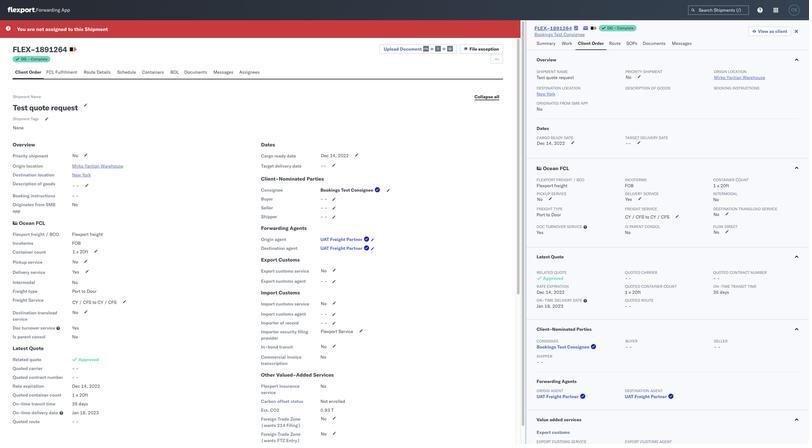 Task type: describe. For each thing, give the bounding box(es) containing it.
shipment for shipment tags
[[13, 116, 30, 121]]

1 vertical spatial 1 x 20ft
[[72, 392, 88, 398]]

not
[[321, 399, 328, 404]]

flexport insurance service
[[261, 383, 300, 395]]

originates for originates from smb app no
[[537, 101, 559, 106]]

1 horizontal spatial description of goods
[[626, 86, 671, 90]]

1 horizontal spatial delivery
[[626, 191, 643, 196]]

2 vertical spatial bookings
[[537, 344, 557, 350]]

flexport freight
[[72, 232, 103, 237]]

route button
[[607, 38, 625, 50]]

1 vertical spatial bookings test consignee
[[321, 187, 374, 193]]

insurance
[[280, 383, 300, 389]]

1 vertical spatial approved
[[78, 357, 99, 363]]

est.
[[261, 408, 269, 413]]

freight for flexport freight / bco
[[31, 232, 45, 237]]

client order for client order "button" to the left
[[15, 69, 41, 75]]

quoted for quoted route - -
[[626, 298, 641, 303]]

other
[[261, 372, 275, 378]]

0 vertical spatial client-
[[261, 176, 279, 182]]

count down 'flexport freight / bco'
[[34, 249, 46, 255]]

value added services button
[[527, 410, 810, 429]]

number for quoted contract number - - rate expiration dec 14, 2022
[[751, 270, 768, 275]]

client- inside client-nominated parties button
[[537, 327, 553, 332]]

0 horizontal spatial jan
[[72, 410, 79, 416]]

location for origin location mirko yantian warehouse
[[729, 69, 747, 74]]

0 horizontal spatial mirko
[[72, 163, 84, 169]]

quoted container count
[[13, 392, 61, 398]]

dec inside quoted contract number - - rate expiration dec 14, 2022
[[537, 290, 545, 295]]

0 vertical spatial forwarding
[[36, 7, 60, 13]]

transit for on-time transit time 35 days
[[732, 284, 748, 289]]

0 horizontal spatial origin agent
[[261, 237, 286, 242]]

0 vertical spatial messages button
[[670, 38, 696, 50]]

record
[[286, 320, 299, 326]]

0.93
[[321, 408, 330, 413]]

0 horizontal spatial destination agent
[[261, 246, 298, 251]]

container for container count 1 x 20ft
[[714, 177, 735, 182]]

no inside originates from smb app no
[[537, 106, 543, 112]]

1 horizontal spatial destination agent
[[626, 389, 664, 393]]

flexport for flexport insurance service
[[261, 383, 278, 389]]

2 vertical spatial dec 14, 2022
[[72, 383, 100, 389]]

2 vertical spatial bookings test consignee
[[537, 344, 590, 350]]

filing
[[298, 329, 309, 335]]

carrier for quoted carrier
[[29, 366, 43, 371]]

1 vertical spatial expiration
[[23, 383, 44, 389]]

1 vertical spatial cy / cfs to cy / cfs
[[72, 300, 117, 305]]

1 horizontal spatial cargo ready date
[[537, 135, 574, 140]]

flexport. image
[[8, 7, 36, 13]]

is parent consol
[[13, 334, 46, 340]]

warehouse inside origin location mirko yantian warehouse
[[744, 75, 766, 80]]

latest quote button
[[527, 247, 810, 266]]

importer of record
[[261, 320, 299, 326]]

route for route details
[[84, 69, 96, 75]]

1 vertical spatial 18,
[[80, 410, 87, 416]]

added
[[296, 372, 312, 378]]

provider
[[261, 335, 278, 341]]

originates from smb app no
[[537, 101, 589, 112]]

0 horizontal spatial service
[[28, 297, 44, 303]]

no inside is parent consol no
[[626, 230, 631, 235]]

schedule button
[[115, 66, 140, 79]]

1 horizontal spatial 1891264
[[551, 25, 573, 31]]

import customs service
[[261, 301, 310, 307]]

0 horizontal spatial 2023
[[88, 410, 99, 416]]

1 horizontal spatial ready
[[551, 135, 564, 140]]

foreign trade zone (wants 214 filing)
[[261, 416, 301, 428]]

bco for flexport freight / bco flexport freight
[[577, 177, 585, 182]]

upload document
[[384, 46, 422, 52]]

instructions
[[733, 86, 760, 90]]

quoted route - -
[[626, 298, 654, 309]]

ocean inside button
[[544, 165, 559, 171]]

0 vertical spatial dg
[[608, 26, 613, 30]]

1 vertical spatial door
[[87, 289, 97, 294]]

2 horizontal spatial dec 14, 2022
[[538, 140, 566, 146]]

container count
[[13, 249, 46, 255]]

priority shipment for originates from smb app
[[626, 69, 663, 74]]

client for topmost client order "button"
[[579, 40, 591, 46]]

1 vertical spatial bookings test consignee link
[[537, 344, 598, 350]]

freight type port to door
[[537, 207, 563, 218]]

documents for the bottom documents button
[[184, 69, 207, 75]]

export customs agent
[[261, 278, 306, 284]]

overview button
[[527, 50, 810, 69]]

shipment for shipment name
[[13, 94, 30, 99]]

Search Shipments (/) text field
[[689, 5, 750, 15]]

0 horizontal spatial pickup
[[13, 259, 27, 265]]

1 vertical spatial cargo
[[261, 153, 274, 159]]

x up the '35 days'
[[76, 392, 78, 398]]

enrolled
[[329, 399, 346, 404]]

route for quoted route
[[29, 419, 40, 425]]

0 vertical spatial 2023
[[553, 303, 564, 309]]

incoterms fob
[[626, 177, 647, 189]]

assigned
[[45, 26, 67, 32]]

0 horizontal spatial port
[[72, 289, 81, 294]]

0 vertical spatial app
[[61, 7, 70, 13]]

document
[[400, 46, 422, 52]]

1 vertical spatial rate
[[13, 383, 22, 389]]

bond
[[268, 344, 279, 350]]

view as client button
[[749, 27, 792, 36]]

1 vertical spatial quote
[[29, 345, 44, 352]]

schedule
[[117, 69, 136, 75]]

filing)
[[287, 423, 301, 428]]

client order for topmost client order "button"
[[579, 40, 605, 46]]

quoted for quoted container count
[[13, 392, 28, 398]]

freight for flexport freight / bco flexport freight
[[557, 177, 573, 182]]

exception
[[479, 46, 500, 52]]

shipper - -
[[537, 354, 553, 365]]

as
[[770, 28, 775, 34]]

0 horizontal spatial cargo ready date
[[261, 153, 296, 159]]

zone for foreign trade zone (wants 214 filing)
[[291, 416, 301, 422]]

flexport freight / bco
[[13, 232, 59, 237]]

buyer for buyer - -
[[626, 339, 638, 344]]

1 vertical spatial forwarding agents
[[537, 379, 577, 384]]

1 horizontal spatial related
[[537, 270, 554, 275]]

0 vertical spatial turnover
[[546, 224, 566, 229]]

0 horizontal spatial pickup service
[[13, 259, 43, 265]]

route details button
[[81, 66, 115, 79]]

1 vertical spatial complete
[[31, 57, 48, 61]]

2022 inside quoted contract number - - rate expiration dec 14, 2022
[[554, 290, 565, 295]]

export for export customs
[[537, 430, 551, 435]]

flex-
[[535, 25, 551, 31]]

seller - -
[[715, 339, 728, 350]]

work button
[[560, 38, 576, 50]]

1 vertical spatial target
[[261, 163, 274, 169]]

origin up "value"
[[537, 389, 550, 393]]

quote inside 'shipment name test quote request'
[[547, 75, 558, 80]]

priority for originates from smb app
[[13, 153, 28, 159]]

from for app
[[35, 202, 45, 208]]

file
[[470, 46, 478, 52]]

sops
[[627, 40, 638, 46]]

flexport freight / bco flexport freight
[[537, 177, 585, 189]]

20ft down flexport freight
[[80, 249, 88, 255]]

originates from smb app
[[13, 202, 55, 214]]

ocean fcl inside button
[[544, 165, 570, 171]]

0 vertical spatial bookings test consignee
[[535, 32, 585, 37]]

fulfillment
[[55, 69, 77, 75]]

mirko inside origin location mirko yantian warehouse
[[715, 75, 726, 80]]

1 inside container count 1 x 20ft
[[714, 183, 717, 189]]

nominated inside client-nominated parties button
[[553, 327, 576, 332]]

count inside quoted container count 1 x 20ft
[[664, 284, 677, 289]]

shipment for originates from smb app
[[29, 153, 48, 159]]

count up on-time transit time on the bottom of page
[[50, 392, 61, 398]]

intermodal no
[[714, 191, 738, 202]]

1 inside quoted container count 1 x 20ft
[[626, 290, 628, 295]]

x inside quoted container count 1 x 20ft
[[630, 290, 632, 295]]

door inside freight type port to door
[[552, 212, 562, 218]]

to inside freight type port to door
[[547, 212, 551, 218]]

name for shipment name
[[31, 94, 41, 99]]

0 vertical spatial destination transload service
[[714, 207, 778, 211]]

0 horizontal spatial --
[[321, 163, 327, 169]]

route details
[[84, 69, 111, 75]]

import for import customs
[[261, 290, 278, 296]]

port inside freight type port to door
[[537, 212, 546, 218]]

name for shipment name test quote request
[[557, 69, 569, 74]]

originates for originates from smb app
[[13, 202, 34, 208]]

commercial
[[261, 354, 286, 360]]

is for is parent consol no
[[626, 224, 629, 229]]

seller for seller
[[261, 205, 273, 211]]

0 horizontal spatial dates
[[261, 141, 275, 148]]

1 horizontal spatial of
[[280, 320, 284, 326]]

0 vertical spatial bookings
[[535, 32, 554, 37]]

quoted for quoted contract number - - rate expiration dec 14, 2022
[[714, 270, 729, 275]]

1 vertical spatial turnover
[[22, 325, 39, 331]]

importer for importer security filing provider
[[261, 329, 279, 335]]

0 vertical spatial dg - complete
[[608, 26, 634, 30]]

flexport for flexport freight / bco
[[13, 232, 30, 237]]

export customs
[[261, 257, 300, 263]]

1 vertical spatial origin agent
[[537, 389, 564, 393]]

booking instructions
[[13, 193, 55, 199]]

0 horizontal spatial dg - complete
[[21, 57, 48, 61]]

1 vertical spatial related quote
[[13, 357, 41, 363]]

1 vertical spatial messages
[[214, 69, 234, 75]]

0 vertical spatial jan 18, 2023
[[537, 303, 564, 309]]

on- inside on-time transit time 35 days
[[714, 284, 722, 289]]

shipment for shipment name test quote request
[[537, 69, 557, 74]]

rate inside quoted contract number - - rate expiration dec 14, 2022
[[537, 284, 547, 289]]

route for quoted route - -
[[642, 298, 654, 303]]

1 vertical spatial york
[[82, 172, 91, 178]]

service inside "flexport insurance service"
[[261, 390, 276, 395]]

flow
[[714, 224, 724, 229]]

0 vertical spatial target delivery date
[[626, 135, 669, 140]]

1 horizontal spatial fcl
[[46, 69, 54, 75]]

2 horizontal spatial of
[[652, 86, 657, 90]]

new york
[[72, 172, 91, 178]]

0 horizontal spatial destination transload service
[[13, 310, 57, 322]]

0 vertical spatial documents button
[[641, 38, 670, 50]]

0 horizontal spatial forwarding agents
[[261, 225, 307, 231]]

quoted for quoted container count 1 x 20ft
[[626, 284, 641, 289]]

0 vertical spatial parties
[[307, 176, 324, 182]]

1 vertical spatial goods
[[43, 181, 55, 187]]

origin up destination location
[[13, 163, 25, 169]]

priority shipment for originates from smb app
[[13, 153, 48, 159]]

new york link for originates from smb app
[[72, 172, 91, 178]]

client
[[776, 28, 788, 34]]

summary
[[537, 40, 556, 46]]

20ft up the '35 days'
[[79, 392, 88, 398]]

flexport for flexport freight / bco flexport freight
[[537, 177, 556, 182]]

2 vertical spatial forwarding
[[537, 379, 561, 384]]

mirko yantian warehouse
[[72, 163, 123, 169]]

co2
[[270, 408, 280, 413]]

quoted route
[[13, 419, 40, 425]]

0 horizontal spatial freight service
[[13, 297, 44, 303]]

test quote request
[[13, 103, 78, 112]]

1 vertical spatial dec 14, 2022
[[321, 153, 349, 159]]

1 vertical spatial documents button
[[182, 66, 211, 79]]

0 horizontal spatial request
[[51, 103, 78, 112]]

incoterms for incoterms fob
[[626, 177, 647, 182]]

1 vertical spatial agents
[[562, 379, 577, 384]]

details
[[97, 69, 111, 75]]

1 horizontal spatial messages
[[673, 40, 693, 46]]

upload document button
[[380, 44, 458, 54]]

shipper for shipper
[[261, 214, 277, 220]]

1 vertical spatial new
[[72, 172, 81, 178]]

contract for quoted contract number
[[29, 375, 46, 380]]

contract for quoted contract number - - rate expiration dec 14, 2022
[[730, 270, 750, 275]]

summary button
[[535, 38, 560, 50]]

upload
[[384, 46, 399, 52]]

parent for is parent consol
[[17, 334, 31, 340]]

1 horizontal spatial doc turnover service
[[537, 224, 583, 229]]

quoted for quoted carrier - -
[[626, 270, 641, 275]]

0.93 t
[[321, 408, 334, 413]]

bco for flexport freight / bco
[[50, 232, 59, 237]]

export for export customs service
[[261, 268, 275, 274]]

value added services
[[537, 417, 582, 423]]

export for export customs agent
[[261, 278, 275, 284]]

route for route
[[610, 40, 621, 46]]

0 horizontal spatial delivery service
[[13, 270, 45, 275]]

0 horizontal spatial latest quote
[[13, 345, 44, 352]]

1 horizontal spatial goods
[[658, 86, 671, 90]]

1 horizontal spatial target
[[626, 135, 640, 140]]

trade for 214
[[278, 416, 289, 422]]

0 horizontal spatial target delivery date
[[261, 163, 302, 169]]

bol button
[[168, 66, 182, 79]]

containers
[[142, 69, 164, 75]]

1 up the '35 days'
[[72, 392, 75, 398]]

2 horizontal spatial service
[[643, 207, 658, 211]]

new inside destination location new york
[[537, 91, 546, 97]]

expiration inside quoted contract number - - rate expiration dec 14, 2022
[[548, 284, 569, 289]]

freight for flexport freight
[[90, 232, 103, 237]]

freight type
[[13, 289, 37, 294]]

0 vertical spatial on-time delivery date
[[537, 298, 583, 303]]

1 vertical spatial description of goods
[[13, 181, 55, 187]]

0 vertical spatial transload
[[739, 207, 762, 211]]

other valued-added services
[[261, 372, 334, 378]]

port to door
[[72, 289, 97, 294]]

quoted for quoted route
[[13, 419, 28, 425]]

overview inside button
[[537, 57, 557, 63]]

invoice
[[287, 354, 302, 360]]

location for destination location
[[38, 172, 54, 178]]

0 horizontal spatial transload
[[38, 310, 57, 316]]

client-nominated parties inside button
[[537, 327, 592, 332]]

days inside on-time transit time 35 days
[[721, 290, 730, 295]]

0 horizontal spatial nominated
[[279, 176, 306, 182]]

importer security filing provider
[[261, 329, 309, 341]]

0 horizontal spatial doc
[[13, 325, 21, 331]]

1 horizontal spatial doc
[[537, 224, 545, 229]]

1 vertical spatial yantian
[[85, 163, 100, 169]]

export customs service
[[261, 268, 309, 274]]

assignees
[[239, 69, 260, 75]]

origin location mirko yantian warehouse
[[715, 69, 766, 80]]

value
[[537, 417, 549, 423]]

new york link for originates from smb app
[[537, 91, 556, 97]]

0 vertical spatial complete
[[618, 26, 634, 30]]

view
[[759, 28, 769, 34]]

fcl fulfillment
[[46, 69, 77, 75]]

zone for foreign trade zone (wants ftz entry)
[[291, 432, 301, 437]]

you are not assigned to this shipment
[[17, 26, 108, 32]]



Task type: vqa. For each thing, say whether or not it's contained in the screenshot.


Task type: locate. For each thing, give the bounding box(es) containing it.
0 vertical spatial carrier
[[642, 270, 658, 275]]

1 vertical spatial destination agent
[[626, 389, 664, 393]]

collapse
[[475, 94, 494, 100]]

quoted down on-time transit time on the bottom of page
[[13, 419, 28, 425]]

app inside originates from smb app no
[[581, 101, 589, 106]]

services
[[565, 417, 582, 423]]

carrier up quoted contract number
[[29, 366, 43, 371]]

is parent consol no
[[626, 224, 661, 235]]

documents button up overview button
[[641, 38, 670, 50]]

name inside 'shipment name test quote request'
[[557, 69, 569, 74]]

yantian inside origin location mirko yantian warehouse
[[727, 75, 742, 80]]

1 vertical spatial container
[[13, 249, 33, 255]]

client-nominated parties button
[[527, 320, 810, 339]]

3 import from the top
[[261, 311, 275, 317]]

transit
[[732, 284, 748, 289], [280, 344, 293, 350], [32, 401, 45, 407]]

carrier up quoted container count 1 x 20ft
[[642, 270, 658, 275]]

delivery service up freight type
[[13, 270, 45, 275]]

(wants
[[261, 423, 276, 428], [261, 438, 276, 444]]

delivery service down incoterms fob
[[626, 191, 660, 196]]

fcl fulfillment button
[[44, 66, 81, 79]]

trade inside foreign trade zone (wants 214 filing)
[[278, 416, 289, 422]]

2 importer from the top
[[261, 329, 279, 335]]

2 foreign from the top
[[261, 432, 277, 437]]

smb inside originates from smb app
[[46, 202, 55, 208]]

mirko
[[715, 75, 726, 80], [72, 163, 84, 169]]

container inside quoted container count 1 x 20ft
[[642, 284, 663, 289]]

0 vertical spatial cargo ready date
[[537, 135, 574, 140]]

1 vertical spatial 35
[[72, 401, 78, 407]]

cy / cfs to cy / cfs up is parent consol no
[[626, 214, 670, 220]]

(wants inside foreign trade zone (wants 214 filing)
[[261, 423, 276, 428]]

york
[[547, 91, 556, 97], [82, 172, 91, 178]]

new
[[537, 91, 546, 97], [72, 172, 81, 178]]

new york link up originates from smb app no
[[537, 91, 556, 97]]

est. co2
[[261, 408, 280, 413]]

name
[[557, 69, 569, 74], [31, 94, 41, 99]]

0 vertical spatial cargo
[[537, 135, 550, 140]]

priority shipment
[[626, 69, 663, 74], [13, 153, 48, 159]]

0 vertical spatial service
[[643, 207, 658, 211]]

zone inside foreign trade zone (wants ftz entry)
[[291, 432, 301, 437]]

0 vertical spatial 1891264
[[551, 25, 573, 31]]

location inside origin location mirko yantian warehouse
[[729, 69, 747, 74]]

customs up import customs service
[[279, 290, 300, 296]]

2022
[[555, 140, 566, 146], [338, 153, 349, 159], [554, 290, 565, 295], [89, 383, 100, 389]]

(wants for foreign trade zone (wants 214 filing)
[[261, 423, 276, 428]]

foreign trade zone (wants ftz entry)
[[261, 432, 301, 444]]

1 horizontal spatial number
[[751, 270, 768, 275]]

customs for import customs agent
[[276, 311, 294, 317]]

1 horizontal spatial forwarding
[[261, 225, 289, 231]]

transload
[[739, 207, 762, 211], [38, 310, 57, 316]]

destination location
[[13, 172, 54, 178]]

doc turnover service down freight type port to door
[[537, 224, 583, 229]]

1 horizontal spatial 18,
[[545, 303, 552, 309]]

(wants inside foreign trade zone (wants ftz entry)
[[261, 438, 276, 444]]

x down flexport freight
[[76, 249, 79, 255]]

0 vertical spatial agents
[[290, 225, 307, 231]]

ocean fcl
[[544, 165, 570, 171], [19, 220, 45, 226]]

consol inside is parent consol no
[[645, 224, 661, 229]]

forwarding app link
[[8, 7, 70, 13]]

2 vertical spatial service
[[339, 329, 354, 334]]

delivery service
[[626, 191, 660, 196], [13, 270, 45, 275]]

1 horizontal spatial destination transload service
[[714, 207, 778, 211]]

quoted carrier
[[13, 366, 43, 371]]

container for quoted container count 1 x 20ft
[[642, 284, 663, 289]]

import down import customs
[[261, 301, 275, 307]]

1 horizontal spatial parent
[[630, 224, 644, 229]]

shipment up shipment tags on the left
[[13, 94, 30, 99]]

20ft up "intermodal no"
[[721, 183, 730, 189]]

originates inside originates from smb app
[[13, 202, 34, 208]]

client for client order "button" to the left
[[15, 69, 28, 75]]

1 horizontal spatial priority shipment
[[626, 69, 663, 74]]

shipment name
[[13, 94, 41, 99]]

on-time transit time
[[13, 401, 55, 407]]

freight service up is parent consol no
[[626, 207, 658, 211]]

1 horizontal spatial turnover
[[546, 224, 566, 229]]

0 horizontal spatial ocean fcl
[[19, 220, 45, 226]]

foreign for foreign trade zone (wants ftz entry)
[[261, 432, 277, 437]]

customs for export customs agent
[[276, 278, 294, 284]]

1
[[714, 183, 717, 189], [72, 249, 75, 255], [626, 290, 628, 295], [72, 392, 75, 398]]

transit for on-time transit time
[[32, 401, 45, 407]]

1 vertical spatial pickup service
[[13, 259, 43, 265]]

os button
[[788, 3, 802, 17]]

1 horizontal spatial quote
[[552, 254, 564, 260]]

os
[[792, 8, 798, 12]]

order left the route "button"
[[592, 40, 605, 46]]

1 x 20ft up the '35 days'
[[72, 392, 88, 398]]

1 horizontal spatial route
[[610, 40, 621, 46]]

1 vertical spatial request
[[51, 103, 78, 112]]

1 horizontal spatial route
[[642, 298, 654, 303]]

expiration
[[548, 284, 569, 289], [23, 383, 44, 389]]

originates inside originates from smb app no
[[537, 101, 559, 106]]

type for freight type
[[28, 289, 37, 294]]

parent
[[630, 224, 644, 229], [17, 334, 31, 340]]

uat freight partner
[[321, 237, 363, 242], [321, 246, 363, 251], [537, 394, 579, 400], [626, 394, 668, 400]]

1 vertical spatial doc turnover service
[[13, 325, 55, 331]]

container inside container count 1 x 20ft
[[714, 177, 735, 182]]

smb for originates from smb app
[[46, 202, 55, 208]]

mirko yantian warehouse link up booking instructions
[[715, 75, 766, 80]]

pickup service down container count
[[13, 259, 43, 265]]

1 import from the top
[[261, 290, 278, 296]]

doc turnover service up is parent consol
[[13, 325, 55, 331]]

trade up ftz
[[278, 432, 289, 437]]

name up destination location new york
[[557, 69, 569, 74]]

0 vertical spatial transit
[[732, 284, 748, 289]]

freight inside freight type port to door
[[537, 207, 553, 211]]

1 horizontal spatial ocean fcl
[[544, 165, 570, 171]]

quote inside button
[[552, 254, 564, 260]]

bookings test consignee link up work
[[535, 31, 585, 38]]

originates down booking
[[13, 202, 34, 208]]

shipment up none
[[13, 116, 30, 121]]

location for destination location new york
[[563, 86, 581, 90]]

0 horizontal spatial new york link
[[72, 172, 91, 178]]

shipment tags
[[13, 116, 39, 121]]

35
[[714, 290, 719, 295], [72, 401, 78, 407]]

1 horizontal spatial parties
[[577, 327, 592, 332]]

fcl up flexport freight / bco flexport freight
[[560, 165, 570, 171]]

(wants for foreign trade zone (wants ftz entry)
[[261, 438, 276, 444]]

overview down none
[[13, 141, 35, 148]]

target
[[626, 135, 640, 140], [261, 163, 274, 169]]

customs up export customs service
[[279, 257, 300, 263]]

dec 14, 2022
[[538, 140, 566, 146], [321, 153, 349, 159], [72, 383, 100, 389]]

test inside 'shipment name test quote request'
[[537, 75, 546, 80]]

from down instructions
[[35, 202, 45, 208]]

1 horizontal spatial dates
[[537, 126, 550, 131]]

description of goods
[[626, 86, 671, 90], [13, 181, 55, 187]]

consol for is parent consol no
[[645, 224, 661, 229]]

0 vertical spatial latest
[[537, 254, 551, 260]]

quoted up on-time transit time 35 days
[[714, 270, 729, 275]]

import for import customs agent
[[261, 311, 275, 317]]

0 horizontal spatial rate
[[13, 383, 22, 389]]

0 horizontal spatial priority
[[13, 153, 28, 159]]

35 inside on-time transit time 35 days
[[714, 290, 719, 295]]

booking
[[715, 86, 732, 90]]

yantian up new york at the top
[[85, 163, 100, 169]]

from for app
[[560, 101, 571, 106]]

smb down instructions
[[46, 202, 55, 208]]

1 x 20ft down flexport freight
[[72, 249, 88, 255]]

quoted contract number - - rate expiration dec 14, 2022
[[537, 270, 768, 295]]

turnover up is parent consol
[[22, 325, 39, 331]]

intermodal for intermodal no
[[714, 191, 738, 196]]

1 horizontal spatial container
[[714, 177, 735, 182]]

booking instructions
[[715, 86, 760, 90]]

documents up overview button
[[643, 40, 666, 46]]

2 import from the top
[[261, 301, 275, 307]]

1 horizontal spatial transit
[[280, 344, 293, 350]]

0 vertical spatial freight service
[[626, 207, 658, 211]]

14, inside quoted contract number - - rate expiration dec 14, 2022
[[546, 290, 553, 295]]

customs
[[279, 257, 300, 263], [279, 290, 300, 296]]

parent for is parent consol no
[[630, 224, 644, 229]]

1 foreign from the top
[[261, 416, 277, 422]]

rate expiration
[[13, 383, 44, 389]]

ready
[[551, 135, 564, 140], [275, 153, 286, 159]]

1 horizontal spatial rate
[[537, 284, 547, 289]]

1 horizontal spatial jan 18, 2023
[[537, 303, 564, 309]]

is for is parent consol
[[13, 334, 16, 340]]

yantian
[[727, 75, 742, 80], [85, 163, 100, 169]]

0 vertical spatial fcl
[[46, 69, 54, 75]]

14,
[[547, 140, 554, 146], [330, 153, 337, 159], [546, 290, 553, 295], [81, 383, 88, 389]]

you
[[17, 26, 26, 32]]

1 vertical spatial freight service
[[13, 297, 44, 303]]

0 horizontal spatial fob
[[72, 240, 81, 246]]

0 horizontal spatial transit
[[32, 401, 45, 407]]

foreign down foreign trade zone (wants 214 filing)
[[261, 432, 277, 437]]

2 zone from the top
[[291, 432, 301, 437]]

shipment inside 'shipment name test quote request'
[[537, 69, 557, 74]]

route inside button
[[84, 69, 96, 75]]

are
[[27, 26, 35, 32]]

client order button up shipment name
[[13, 66, 44, 79]]

quoted for quoted carrier
[[13, 366, 28, 371]]

delivery
[[626, 191, 643, 196], [13, 270, 30, 275]]

carrier inside quoted carrier - -
[[642, 270, 658, 275]]

number inside quoted contract number - - rate expiration dec 14, 2022
[[751, 270, 768, 275]]

0 horizontal spatial description
[[13, 181, 37, 187]]

container up "intermodal no"
[[714, 177, 735, 182]]

foreign inside foreign trade zone (wants 214 filing)
[[261, 416, 277, 422]]

quoted up quoted container count 1 x 20ft
[[626, 270, 641, 275]]

1 horizontal spatial forwarding agents
[[537, 379, 577, 384]]

/ inside flexport freight / bco flexport freight
[[574, 177, 576, 182]]

york inside destination location new york
[[547, 91, 556, 97]]

no inside "intermodal no"
[[714, 197, 720, 202]]

parent inside is parent consol no
[[630, 224, 644, 229]]

location for origin location
[[26, 163, 43, 169]]

1 vertical spatial priority shipment
[[13, 153, 48, 159]]

0 horizontal spatial app
[[61, 7, 70, 13]]

1 customs from the top
[[279, 257, 300, 263]]

order for client order "button" to the left
[[29, 69, 41, 75]]

1 horizontal spatial name
[[557, 69, 569, 74]]

mirko up booking
[[715, 75, 726, 80]]

0 vertical spatial port
[[537, 212, 546, 218]]

20ft inside container count 1 x 20ft
[[721, 183, 730, 189]]

overview
[[537, 57, 557, 63], [13, 141, 35, 148]]

destination transload service
[[714, 207, 778, 211], [13, 310, 57, 322]]

type inside freight type port to door
[[554, 207, 563, 211]]

new down 'shipment name test quote request'
[[537, 91, 546, 97]]

quoted inside quoted contract number - - rate expiration dec 14, 2022
[[714, 270, 729, 275]]

1 horizontal spatial pickup
[[537, 191, 551, 196]]

flexport inside "flexport insurance service"
[[261, 383, 278, 389]]

documents button right bol
[[182, 66, 211, 79]]

x up quoted route - -
[[630, 290, 632, 295]]

customs for import customs
[[279, 290, 300, 296]]

zone inside foreign trade zone (wants 214 filing)
[[291, 416, 301, 422]]

containers button
[[140, 66, 168, 79]]

0 vertical spatial related
[[537, 270, 554, 275]]

container
[[714, 177, 735, 182], [13, 249, 33, 255]]

1 vertical spatial import
[[261, 301, 275, 307]]

seller
[[261, 205, 273, 211], [715, 339, 728, 344]]

ocean fcl up 'flexport freight / bco'
[[19, 220, 45, 226]]

ocean up flexport freight / bco flexport freight
[[544, 165, 559, 171]]

location inside destination location new york
[[563, 86, 581, 90]]

1 trade from the top
[[278, 416, 289, 422]]

order for topmost client order "button"
[[592, 40, 605, 46]]

zone up filing)
[[291, 416, 301, 422]]

shipper for shipper - -
[[537, 354, 553, 359]]

on-time delivery date
[[537, 298, 583, 303], [13, 410, 58, 416]]

smb inside originates from smb app no
[[572, 101, 580, 106]]

--
[[626, 140, 632, 146], [321, 163, 327, 169]]

smb down destination location new york
[[572, 101, 580, 106]]

1 horizontal spatial complete
[[618, 26, 634, 30]]

assignees button
[[237, 66, 264, 79]]

count inside container count 1 x 20ft
[[736, 177, 750, 182]]

shipment up destination location new york
[[537, 69, 557, 74]]

origin agent
[[261, 237, 286, 242], [537, 389, 564, 393]]

quoted inside quoted route - -
[[626, 298, 641, 303]]

tags
[[31, 116, 39, 121]]

bookings test consignee link up shipper - - at right bottom
[[537, 344, 598, 350]]

messages
[[673, 40, 693, 46], [214, 69, 234, 75]]

forwarding
[[36, 7, 60, 13], [261, 225, 289, 231], [537, 379, 561, 384]]

request inside 'shipment name test quote request'
[[559, 75, 575, 80]]

0 vertical spatial consol
[[645, 224, 661, 229]]

shipment right this
[[85, 26, 108, 32]]

route down on-time transit time on the bottom of page
[[29, 419, 40, 425]]

flow direct
[[714, 224, 739, 229]]

flex-1891264 link
[[535, 25, 573, 31]]

messages up overview button
[[673, 40, 693, 46]]

related
[[537, 270, 554, 275], [13, 357, 28, 363]]

shipment
[[644, 69, 663, 74], [29, 153, 48, 159]]

quoted
[[626, 270, 641, 275], [714, 270, 729, 275], [626, 284, 641, 289], [626, 298, 641, 303], [13, 366, 28, 371], [13, 375, 28, 380], [13, 392, 28, 398], [13, 419, 28, 425]]

incoterms for incoterms
[[13, 240, 33, 246]]

export for export customs
[[261, 257, 278, 263]]

customs up import customs agent at the bottom of page
[[276, 301, 294, 307]]

1 down flexport freight
[[72, 249, 75, 255]]

location up originates from smb app no
[[563, 86, 581, 90]]

location up booking instructions
[[729, 69, 747, 74]]

0 vertical spatial expiration
[[548, 284, 569, 289]]

quoted down quoted container count 1 x 20ft
[[626, 298, 641, 303]]

origin up the export customs
[[261, 237, 274, 242]]

messages button up overview button
[[670, 38, 696, 50]]

0 vertical spatial latest quote
[[537, 254, 564, 260]]

customs for export customs
[[279, 257, 300, 263]]

quoted down quoted carrier - -
[[626, 284, 641, 289]]

1 vertical spatial overview
[[13, 141, 35, 148]]

0 vertical spatial ocean fcl
[[544, 165, 570, 171]]

warehouse
[[744, 75, 766, 80], [101, 163, 123, 169]]

file exception button
[[460, 44, 504, 54], [460, 44, 504, 54]]

1 vertical spatial bookings
[[321, 187, 340, 193]]

0 vertical spatial pickup
[[537, 191, 551, 196]]

seller for seller - -
[[715, 339, 728, 344]]

0 vertical spatial shipment
[[644, 69, 663, 74]]

jan
[[537, 303, 544, 309], [72, 410, 79, 416]]

intermodal for intermodal
[[13, 280, 35, 285]]

destination transload service up direct
[[714, 207, 778, 211]]

x inside container count 1 x 20ft
[[718, 183, 720, 189]]

contract inside quoted contract number - - rate expiration dec 14, 2022
[[730, 270, 750, 275]]

trade inside foreign trade zone (wants ftz entry)
[[278, 432, 289, 437]]

transcription
[[261, 361, 288, 366]]

1891264 up work
[[551, 25, 573, 31]]

mirko yantian warehouse link for originates from smb app
[[72, 163, 123, 169]]

flexport for flexport freight
[[72, 232, 89, 237]]

0 horizontal spatial dec 14, 2022
[[72, 383, 100, 389]]

0 vertical spatial of
[[652, 86, 657, 90]]

1 horizontal spatial container
[[642, 284, 663, 289]]

0 vertical spatial overview
[[537, 57, 557, 63]]

origin inside origin location mirko yantian warehouse
[[715, 69, 728, 74]]

(wants left ftz
[[261, 438, 276, 444]]

latest inside button
[[537, 254, 551, 260]]

quoted for quoted contract number
[[13, 375, 28, 380]]

dg - complete up the route "button"
[[608, 26, 634, 30]]

0 horizontal spatial number
[[47, 375, 63, 380]]

fcl up 'flexport freight / bco'
[[36, 220, 45, 226]]

type for freight type port to door
[[554, 207, 563, 211]]

foreign inside foreign trade zone (wants ftz entry)
[[261, 432, 277, 437]]

number for quoted contract number
[[47, 375, 63, 380]]

parties inside client-nominated parties button
[[577, 327, 592, 332]]

-
[[614, 26, 617, 30], [31, 45, 35, 54], [28, 57, 30, 61], [626, 140, 629, 146], [629, 140, 632, 146], [321, 163, 324, 169], [324, 163, 327, 169], [72, 183, 75, 189], [76, 183, 79, 189], [72, 193, 75, 199], [76, 193, 79, 199], [321, 196, 324, 202], [325, 196, 327, 202], [321, 205, 324, 211], [325, 205, 327, 211], [321, 214, 324, 220], [325, 214, 327, 220], [626, 276, 628, 281], [630, 276, 632, 281], [714, 276, 717, 281], [718, 276, 721, 281], [321, 278, 324, 284], [325, 278, 327, 284], [626, 303, 628, 309], [630, 303, 632, 309], [321, 311, 324, 317], [325, 311, 327, 317], [321, 320, 324, 326], [325, 320, 327, 326], [626, 344, 629, 350], [630, 344, 633, 350], [715, 344, 718, 350], [719, 344, 721, 350], [537, 359, 540, 365], [541, 359, 544, 365], [72, 366, 75, 371], [76, 366, 79, 371], [72, 375, 75, 380], [76, 375, 79, 380], [72, 419, 75, 425], [76, 419, 79, 425]]

uat freight partner link
[[321, 236, 371, 243], [321, 245, 371, 252], [537, 394, 588, 400], [626, 394, 676, 400]]

customs down value added services
[[553, 430, 570, 435]]

importer for importer of record
[[261, 320, 279, 326]]

0 horizontal spatial warehouse
[[101, 163, 123, 169]]

1 vertical spatial consol
[[32, 334, 46, 340]]

0 vertical spatial name
[[557, 69, 569, 74]]

new york link down mirko yantian warehouse on the top of page
[[72, 172, 91, 178]]

carrier for quoted carrier - -
[[642, 270, 658, 275]]

2 (wants from the top
[[261, 438, 276, 444]]

count up "intermodal no"
[[736, 177, 750, 182]]

destination inside destination location new york
[[537, 86, 562, 90]]

in-bond transit
[[261, 344, 293, 350]]

collapse all button
[[471, 92, 504, 102]]

overview down summary button
[[537, 57, 557, 63]]

export up export customs service
[[261, 257, 278, 263]]

1 zone from the top
[[291, 416, 301, 422]]

transit inside on-time transit time 35 days
[[732, 284, 748, 289]]

customs for export customs service
[[276, 268, 294, 274]]

2 vertical spatial import
[[261, 311, 275, 317]]

bco inside flexport freight / bco flexport freight
[[577, 177, 585, 182]]

route left the sops
[[610, 40, 621, 46]]

import for import customs service
[[261, 301, 275, 307]]

origin agent up added
[[537, 389, 564, 393]]

ocean up 'flexport freight / bco'
[[19, 220, 35, 226]]

consol for is parent consol
[[32, 334, 46, 340]]

0 horizontal spatial route
[[29, 419, 40, 425]]

route down quoted container count 1 x 20ft
[[642, 298, 654, 303]]

route inside quoted route - -
[[642, 298, 654, 303]]

quoted inside quoted carrier - -
[[626, 270, 641, 275]]

location down origin location
[[38, 172, 54, 178]]

dg - complete down flex - 1891264
[[21, 57, 48, 61]]

t
[[332, 408, 334, 413]]

priority for originates from smb app
[[626, 69, 643, 74]]

container for container count
[[13, 249, 33, 255]]

doc up is parent consol
[[13, 325, 21, 331]]

from inside originates from smb app
[[35, 202, 45, 208]]

dg down flex
[[21, 57, 27, 61]]

client order
[[579, 40, 605, 46], [15, 69, 41, 75]]

1891264 down the assigned
[[35, 45, 67, 54]]

foreign for foreign trade zone (wants 214 filing)
[[261, 416, 277, 422]]

1 horizontal spatial origin agent
[[537, 389, 564, 393]]

0 horizontal spatial doc turnover service
[[13, 325, 55, 331]]

1 importer from the top
[[261, 320, 279, 326]]

trade for ftz
[[278, 432, 289, 437]]

yantian up booking instructions
[[727, 75, 742, 80]]

2 customs from the top
[[279, 290, 300, 296]]

intermodal down container count 1 x 20ft
[[714, 191, 738, 196]]

sops button
[[625, 38, 641, 50]]

0 vertical spatial 1 x 20ft
[[72, 249, 88, 255]]

1 vertical spatial order
[[29, 69, 41, 75]]

latest quote inside button
[[537, 254, 564, 260]]

export down the export customs
[[261, 268, 275, 274]]

ocean fcl up flexport freight / bco flexport freight
[[544, 165, 570, 171]]

container for quoted container count
[[29, 392, 49, 398]]

work
[[562, 40, 573, 46]]

1 horizontal spatial york
[[547, 91, 556, 97]]

2 trade from the top
[[278, 432, 289, 437]]

fcl
[[46, 69, 54, 75], [560, 165, 570, 171], [36, 220, 45, 226]]

description
[[626, 86, 651, 90], [13, 181, 37, 187]]

0 vertical spatial trade
[[278, 416, 289, 422]]

importer inside importer security filing provider
[[261, 329, 279, 335]]

fob inside incoterms fob
[[626, 183, 634, 189]]

complete up the sops
[[618, 26, 634, 30]]

customs for import customs service
[[276, 301, 294, 307]]

from inside originates from smb app no
[[560, 101, 571, 106]]

0 horizontal spatial messages button
[[211, 66, 237, 79]]

1 vertical spatial warehouse
[[101, 163, 123, 169]]

0 vertical spatial delivery service
[[626, 191, 660, 196]]

york up originates from smb app no
[[547, 91, 556, 97]]

1 horizontal spatial cy / cfs to cy / cfs
[[626, 214, 670, 220]]

latest quote
[[537, 254, 564, 260], [13, 345, 44, 352]]

quoted inside quoted container count 1 x 20ft
[[626, 284, 641, 289]]

shipment for originates from smb app
[[644, 69, 663, 74]]

1 up "intermodal no"
[[714, 183, 717, 189]]

mirko yantian warehouse link for originates from smb app
[[715, 75, 766, 80]]

transit for in-bond transit
[[280, 344, 293, 350]]

x
[[718, 183, 720, 189], [76, 249, 79, 255], [630, 290, 632, 295], [76, 392, 78, 398]]

1 (wants from the top
[[261, 423, 276, 428]]

number up quoted container count
[[47, 375, 63, 380]]

flexport for flexport service
[[321, 329, 338, 334]]

0 vertical spatial yantian
[[727, 75, 742, 80]]

days
[[721, 290, 730, 295], [79, 401, 88, 407]]

0 vertical spatial is
[[626, 224, 629, 229]]

1 vertical spatial messages button
[[211, 66, 237, 79]]

1 horizontal spatial intermodal
[[714, 191, 738, 196]]

client order button right work
[[576, 38, 607, 50]]

shipment name test quote request
[[537, 69, 575, 80]]

cy
[[626, 214, 632, 220], [651, 214, 657, 220], [72, 300, 78, 305], [98, 300, 103, 305]]

pickup up freight type port to door
[[537, 191, 551, 196]]

jan 18, 2023
[[537, 303, 564, 309], [72, 410, 99, 416]]

on-
[[714, 284, 722, 289], [537, 298, 545, 303], [13, 401, 21, 407], [13, 410, 21, 416]]

quoted container count 1 x 20ft
[[626, 284, 677, 295]]

foreign
[[261, 416, 277, 422], [261, 432, 277, 437]]

route inside "button"
[[610, 40, 621, 46]]

1 up quoted route - -
[[626, 290, 628, 295]]

freight service down freight type
[[13, 297, 44, 303]]

1 vertical spatial jan 18, 2023
[[72, 410, 99, 416]]

0 horizontal spatial on-time delivery date
[[13, 410, 58, 416]]

0 vertical spatial description of goods
[[626, 86, 671, 90]]

20ft inside quoted container count 1 x 20ft
[[633, 290, 642, 295]]

buyer for buyer
[[261, 196, 273, 202]]

client right work button on the top right of page
[[579, 40, 591, 46]]

dg up the route "button"
[[608, 26, 613, 30]]

1 horizontal spatial jan
[[537, 303, 544, 309]]

pickup down container count
[[13, 259, 27, 265]]

origin agent up the export customs
[[261, 237, 286, 242]]

import up importer of record on the bottom
[[261, 311, 275, 317]]

35 days
[[72, 401, 88, 407]]

documents for documents button to the top
[[643, 40, 666, 46]]

1 vertical spatial ready
[[275, 153, 286, 159]]

of
[[652, 86, 657, 90], [38, 181, 42, 187], [280, 320, 284, 326]]

originates down destination location new york
[[537, 101, 559, 106]]

is inside is parent consol no
[[626, 224, 629, 229]]

complete
[[618, 26, 634, 30], [31, 57, 48, 61]]

0 vertical spatial customs
[[279, 257, 300, 263]]



